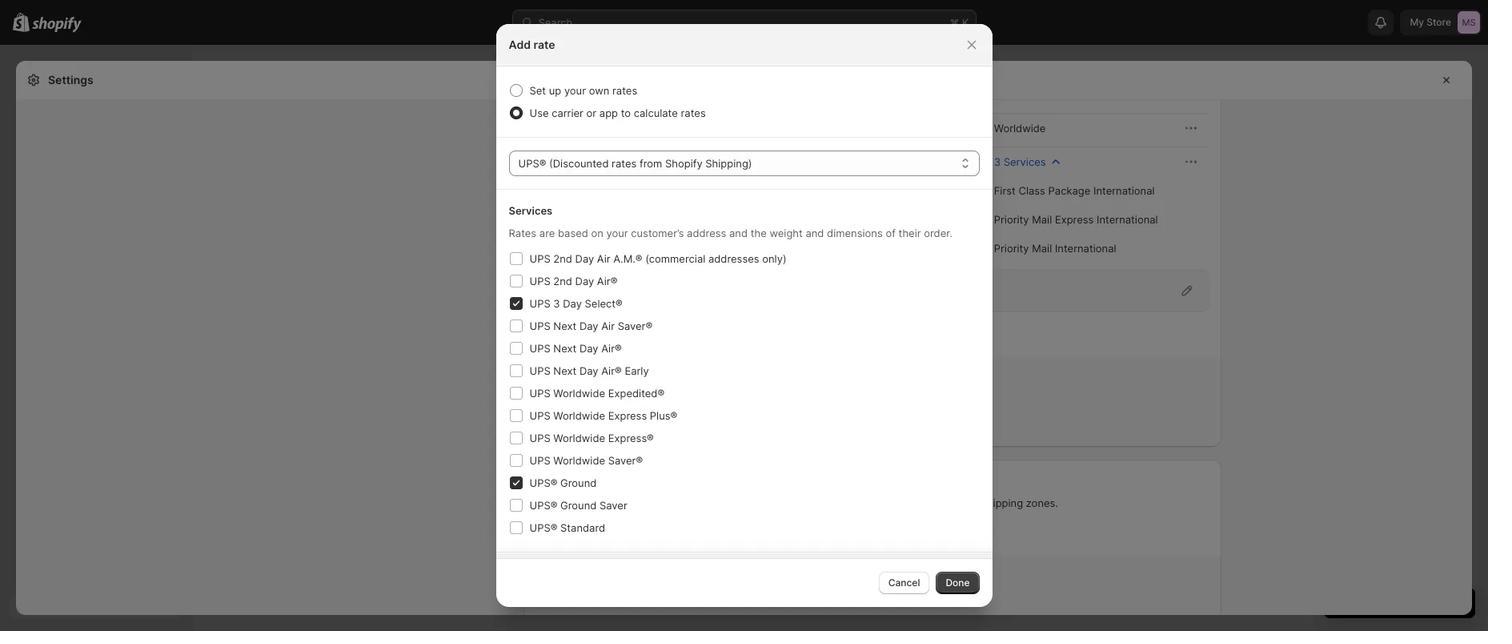 Task type: locate. For each thing, give the bounding box(es) containing it.
0 horizontal spatial more
[[623, 474, 648, 487]]

and left the
[[730, 227, 748, 239]]

1 vertical spatial your
[[607, 227, 628, 239]]

1 vertical spatial services
[[1004, 155, 1046, 168]]

rate down search
[[534, 38, 555, 51]]

1 ground from the top
[[561, 476, 597, 489]]

to left a
[[648, 496, 658, 509]]

day up "ups 2nd day air®"
[[575, 252, 594, 265]]

day up ups next day air® early
[[580, 342, 599, 355]]

to
[[621, 107, 631, 119], [610, 474, 620, 487], [648, 496, 658, 509], [706, 496, 716, 509], [561, 532, 571, 544]]

2 ups from the top
[[530, 275, 551, 287]]

3 next from the top
[[554, 364, 577, 377]]

countries/regions
[[559, 496, 645, 509]]

shopify for ups® (discounted rates from shopify shipping)
[[665, 157, 703, 170]]

add rate down ups next day air saver®
[[546, 333, 585, 345]]

10 ups from the top
[[530, 454, 551, 467]]

2 vertical spatial your
[[644, 372, 666, 384]]

add rate down search
[[509, 38, 555, 51]]

2 vertical spatial next
[[554, 364, 577, 377]]

saver®
[[618, 320, 653, 332], [608, 454, 643, 467]]

their
[[899, 227, 921, 239]]

international down first class package international
[[1097, 213, 1159, 226]]

2 next from the top
[[554, 342, 577, 355]]

more right learn
[[663, 532, 688, 545]]

rates down calculate
[[674, 122, 699, 135]]

2nd
[[554, 252, 572, 265], [554, 275, 572, 287]]

0 vertical spatial priority
[[994, 213, 1029, 226]]

2 mail from the top
[[1032, 242, 1052, 255]]

your right on
[[607, 227, 628, 239]]

air®
[[597, 275, 618, 287], [602, 342, 622, 355], [602, 364, 622, 377]]

international right package
[[1094, 184, 1155, 197]]

0 vertical spatial air
[[597, 252, 611, 265]]

3 ups from the top
[[530, 297, 551, 310]]

(discounted
[[611, 122, 671, 135], [576, 155, 636, 168], [549, 157, 609, 170]]

calculated
[[922, 155, 974, 168]]

express®
[[608, 432, 654, 444]]

2 vertical spatial services
[[509, 204, 553, 217]]

address
[[687, 227, 727, 239]]

package
[[1049, 184, 1091, 197]]

0 vertical spatial next
[[554, 320, 577, 332]]

3 inside add rate dialog
[[554, 297, 560, 310]]

1 horizontal spatial markets
[[723, 532, 762, 545]]

cancel
[[889, 577, 920, 589]]

international for first class package international
[[1094, 184, 1155, 197]]

1 horizontal spatial rate
[[567, 333, 585, 345]]

mail for international
[[1032, 242, 1052, 255]]

worldwide for express®
[[554, 432, 605, 444]]

express inside add rate dialog
[[608, 409, 647, 422]]

priority mail express international
[[994, 213, 1159, 226]]

saver® down express®
[[608, 454, 643, 467]]

1 vertical spatial ground
[[561, 499, 597, 512]]

0 vertical spatial saver®
[[618, 320, 653, 332]]

0 vertical spatial mail
[[1032, 213, 1052, 226]]

worldwide inside 'settings' dialog
[[994, 122, 1046, 135]]

worldwide down 0
[[554, 409, 605, 422]]

1 vertical spatial mail
[[1032, 242, 1052, 255]]

ups for ups 3 day select®
[[530, 297, 551, 310]]

0 horizontal spatial from
[[640, 157, 663, 170]]

express for ups worldwide express plus®
[[608, 409, 647, 422]]

ups for ups worldwide express®
[[530, 432, 551, 444]]

saver
[[600, 499, 628, 512]]

0 vertical spatial add rate
[[509, 38, 555, 51]]

day down ups 3 day select® on the top left of page
[[580, 320, 599, 332]]

on
[[591, 227, 604, 239]]

ups worldwide express plus®
[[530, 409, 678, 422]]

1 vertical spatial 2nd
[[554, 275, 572, 287]]

services up class
[[1004, 155, 1046, 168]]

4 ups from the top
[[530, 320, 551, 332]]

worldwide up 3 services
[[994, 122, 1046, 135]]

express down first class package international
[[1055, 213, 1094, 226]]

saver® down with
[[618, 320, 653, 332]]

international down the priority mail express international
[[1055, 242, 1117, 255]]

standard
[[561, 521, 605, 534]]

shipping)
[[768, 122, 814, 135], [733, 155, 779, 168], [706, 157, 752, 170]]

0 horizontal spatial 3
[[554, 297, 560, 310]]

including
[[935, 496, 979, 509]]

ups next day air®
[[530, 342, 622, 355]]

worldwide
[[994, 122, 1046, 135], [554, 387, 605, 400], [554, 409, 605, 422], [554, 432, 605, 444], [554, 454, 605, 467]]

5 ups from the top
[[530, 342, 551, 355]]

1 vertical spatial add rate
[[546, 333, 585, 345]]

worldwide down not
[[554, 387, 605, 400]]

day up ups 3 day select® on the top left of page
[[575, 275, 594, 287]]

next down ups next day air®
[[554, 364, 577, 377]]

create
[[565, 420, 598, 432]]

settings dialog
[[16, 0, 1473, 620]]

up
[[549, 84, 562, 97]]

1 2nd from the top
[[554, 252, 572, 265]]

air® left by
[[602, 364, 622, 377]]

ups® standard
[[530, 521, 605, 534]]

mail
[[1032, 213, 1052, 226], [1032, 242, 1052, 255]]

express down 0 countries and regions button
[[608, 409, 647, 422]]

your inside the 'not covered by your shipping zones 0 countries and regions'
[[644, 372, 666, 384]]

your right up
[[564, 84, 586, 97]]

1 next from the top
[[554, 320, 577, 332]]

1 vertical spatial priority
[[994, 242, 1029, 255]]

1 vertical spatial air®
[[602, 342, 622, 355]]

next for ups next day air® early
[[554, 364, 577, 377]]

rates down dhl express (discounted rates from shopify shipping)
[[639, 155, 664, 168]]

2 horizontal spatial shipping
[[982, 496, 1024, 509]]

based
[[558, 227, 588, 239]]

7 ups from the top
[[530, 387, 551, 400]]

places
[[651, 474, 684, 487]]

add rate
[[509, 38, 555, 51], [546, 333, 585, 345]]

1 vertical spatial saver®
[[608, 454, 643, 467]]

markets right about
[[723, 532, 762, 545]]

ups® for ups® ground
[[530, 476, 558, 489]]

next for ups next day air®
[[554, 342, 577, 355]]

1 horizontal spatial from
[[667, 155, 689, 168]]

1 vertical spatial next
[[554, 342, 577, 355]]

0 horizontal spatial markets
[[573, 532, 610, 544]]

(commercial
[[646, 252, 706, 265]]

1 horizontal spatial shipping
[[669, 372, 712, 384]]

1 vertical spatial shipping
[[564, 474, 607, 487]]

0 vertical spatial rate
[[534, 38, 555, 51]]

only)
[[763, 252, 787, 265]]

your right by
[[644, 372, 666, 384]]

ups® for ups® ground saver
[[530, 499, 558, 512]]

from for usps (discounted rates from shopify shipping)
[[667, 155, 689, 168]]

ground up standard
[[561, 499, 597, 512]]

services up rates
[[509, 204, 553, 217]]

0 vertical spatial your
[[564, 84, 586, 97]]

ups for ups 2nd day air®
[[530, 275, 551, 287]]

ups® down start
[[530, 499, 558, 512]]

ups next day air® early
[[530, 364, 649, 377]]

rates are based on your customer's address and the weight and dimensions of their order.
[[509, 227, 953, 239]]

0 vertical spatial shipping
[[669, 372, 712, 384]]

mail down the priority mail express international
[[1032, 242, 1052, 255]]

ups® for ups® (discounted rates from shopify shipping)
[[519, 157, 546, 170]]

priority mail international
[[994, 242, 1117, 255]]

start shipping to more places
[[536, 474, 684, 487]]

add
[[509, 38, 531, 51], [546, 333, 564, 345], [536, 496, 556, 509]]

1 vertical spatial air
[[602, 320, 615, 332]]

mail down class
[[1032, 213, 1052, 226]]

add inside button
[[546, 333, 564, 345]]

1 vertical spatial rate
[[567, 333, 585, 345]]

1 vertical spatial more
[[663, 532, 688, 545]]

6 ups from the top
[[530, 364, 551, 377]]

markets inside go to markets link
[[573, 532, 610, 544]]

start
[[536, 474, 561, 487]]

air® for ups next day air®
[[602, 342, 622, 355]]

from for ups® (discounted rates from shopify shipping)
[[640, 157, 663, 170]]

rate
[[534, 38, 555, 51], [567, 333, 585, 345]]

0 vertical spatial 2nd
[[554, 252, 572, 265]]

to up saver
[[610, 474, 620, 487]]

shipping) inside add rate dialog
[[706, 157, 752, 170]]

air left a.m.®
[[597, 252, 611, 265]]

1 vertical spatial 3
[[554, 297, 560, 310]]

shopify for usps (discounted rates from shopify shipping)
[[692, 155, 730, 168]]

ups®
[[519, 157, 546, 170], [530, 476, 558, 489], [530, 499, 558, 512], [530, 521, 558, 534]]

shipping left zones.
[[982, 496, 1024, 509]]

air® for ups 2nd day air®
[[597, 275, 618, 287]]

ups
[[530, 252, 551, 265], [530, 275, 551, 287], [530, 297, 551, 310], [530, 320, 551, 332], [530, 342, 551, 355], [530, 364, 551, 377], [530, 387, 551, 400], [530, 409, 551, 422], [530, 432, 551, 444], [530, 454, 551, 467]]

2 ground from the top
[[561, 499, 597, 512]]

0 vertical spatial air®
[[597, 275, 618, 287]]

settings,
[[889, 496, 932, 509]]

next up not
[[554, 342, 577, 355]]

2 vertical spatial express
[[608, 409, 647, 422]]

(discounted down calculate
[[611, 122, 671, 135]]

ups worldwide saver®
[[530, 454, 643, 467]]

shopify inside add rate dialog
[[665, 157, 703, 170]]

learn more about markets
[[633, 532, 762, 545]]

shipping
[[669, 372, 712, 384], [564, 474, 607, 487], [982, 496, 1024, 509]]

shopify image
[[32, 17, 82, 33]]

go to markets link
[[536, 527, 620, 549]]

2 vertical spatial add
[[536, 496, 556, 509]]

add rate inside dialog
[[509, 38, 555, 51]]

services up 3 services
[[994, 89, 1037, 102]]

ups® left standard
[[530, 521, 558, 534]]

markets down ups® ground saver
[[573, 532, 610, 544]]

to right the app
[[621, 107, 631, 119]]

orders protected with
[[550, 284, 661, 297]]

1 vertical spatial express
[[1055, 213, 1094, 226]]

your
[[564, 84, 586, 97], [607, 227, 628, 239], [644, 372, 666, 384]]

shopify
[[728, 122, 765, 135], [692, 155, 730, 168], [665, 157, 703, 170]]

set
[[530, 84, 546, 97]]

rate down ups next day air saver®
[[567, 333, 585, 345]]

2 priority from the top
[[994, 242, 1029, 255]]

and
[[730, 227, 748, 239], [806, 227, 824, 239], [623, 391, 642, 404], [780, 496, 798, 509]]

settings
[[48, 73, 93, 86]]

use
[[530, 107, 549, 119]]

ground up ups® ground saver
[[561, 476, 597, 489]]

rates
[[509, 227, 537, 239]]

covered
[[586, 372, 626, 384]]

1 horizontal spatial 3
[[994, 155, 1001, 168]]

2nd up ups 3 day select® on the top left of page
[[554, 275, 572, 287]]

shipping down ups worldwide saver®
[[564, 474, 607, 487]]

1 mail from the top
[[1032, 213, 1052, 226]]

air
[[597, 252, 611, 265], [602, 320, 615, 332]]

day for ups 3 day select®
[[563, 297, 582, 310]]

next for ups next day air saver®
[[554, 320, 577, 332]]

air® up covered
[[602, 342, 622, 355]]

air for saver®
[[602, 320, 615, 332]]

8 ups from the top
[[530, 409, 551, 422]]

2 vertical spatial air®
[[602, 364, 622, 377]]

ups® for ups® standard
[[530, 521, 558, 534]]

worldwide down ups worldwide express® at the bottom of page
[[554, 454, 605, 467]]

3
[[994, 155, 1001, 168], [554, 297, 560, 310]]

markets
[[573, 532, 610, 544], [723, 532, 762, 545]]

more left 'places'
[[623, 474, 648, 487]]

(discounted inside add rate dialog
[[549, 157, 609, 170]]

priority for priority mail express international
[[994, 213, 1029, 226]]

a.m.®
[[614, 252, 643, 265]]

day down "ups 2nd day air®"
[[563, 297, 582, 310]]

0 horizontal spatial rate
[[534, 38, 555, 51]]

to right go
[[561, 532, 571, 544]]

go
[[546, 532, 559, 544]]

2nd for ups 2nd day air a.m.® (commercial addresses only)
[[554, 252, 572, 265]]

1 ups from the top
[[530, 252, 551, 265]]

ups worldwide expedited®
[[530, 387, 665, 400]]

9 ups from the top
[[530, 432, 551, 444]]

2 horizontal spatial your
[[644, 372, 666, 384]]

day for ups 2nd day air a.m.® (commercial addresses only)
[[575, 252, 594, 265]]

0 vertical spatial express
[[570, 122, 609, 135]]

1 vertical spatial add
[[546, 333, 564, 345]]

3 up first in the right of the page
[[994, 155, 1001, 168]]

0 vertical spatial add
[[509, 38, 531, 51]]

2 2nd from the top
[[554, 275, 572, 287]]

(discounted for usps
[[576, 155, 636, 168]]

ups 2nd day air a.m.® (commercial addresses only)
[[530, 252, 787, 265]]

ups® up ups® ground saver
[[530, 476, 558, 489]]

next up ups next day air®
[[554, 320, 577, 332]]

localized
[[843, 496, 886, 509]]

customer's
[[631, 227, 684, 239]]

add up set
[[509, 38, 531, 51]]

1 markets from the left
[[573, 532, 610, 544]]

from inside add rate dialog
[[640, 157, 663, 170]]

ups® (discounted rates from shopify shipping)
[[519, 157, 752, 170]]

1 priority from the top
[[994, 213, 1029, 226]]

about
[[691, 532, 720, 545]]

day for ups next day air® early
[[580, 364, 599, 377]]

air down select®
[[602, 320, 615, 332]]

worldwide up ups worldwide saver®
[[554, 432, 605, 444]]

and down by
[[623, 391, 642, 404]]

(discounted for ups®
[[549, 157, 609, 170]]

2nd up "ups 2nd day air®"
[[554, 252, 572, 265]]

shipping up regions
[[669, 372, 712, 384]]

0 vertical spatial international
[[1094, 184, 1155, 197]]

(discounted down "dhl"
[[549, 157, 609, 170]]

priority for priority mail international
[[994, 242, 1029, 255]]

0 vertical spatial ground
[[561, 476, 597, 489]]

0 vertical spatial 3
[[994, 155, 1001, 168]]

air® up select®
[[597, 275, 618, 287]]

with
[[637, 284, 658, 297]]

learn more about markets link
[[633, 532, 762, 545]]

0 vertical spatial more
[[623, 474, 648, 487]]

ups® down "dhl"
[[519, 157, 546, 170]]

add down start
[[536, 496, 556, 509]]

3 down "ups 2nd day air®"
[[554, 297, 560, 310]]

(discounted right usps
[[576, 155, 636, 168]]

1 horizontal spatial your
[[607, 227, 628, 239]]

day up the ups worldwide expedited®
[[580, 364, 599, 377]]

1 vertical spatial international
[[1097, 213, 1159, 226]]

express down or
[[570, 122, 609, 135]]

express
[[570, 122, 609, 135], [1055, 213, 1094, 226], [608, 409, 647, 422]]

add down ups next day air saver®
[[546, 333, 564, 345]]



Task type: describe. For each thing, give the bounding box(es) containing it.
k
[[963, 16, 969, 29]]

mail for express
[[1032, 213, 1052, 226]]

and inside the 'not covered by your shipping zones 0 countries and regions'
[[623, 391, 642, 404]]

market
[[669, 496, 704, 509]]

rate inside button
[[567, 333, 585, 345]]

done button
[[936, 572, 980, 594]]

class
[[1019, 184, 1046, 197]]

ups for ups 2nd day air a.m.® (commercial addresses only)
[[530, 252, 551, 265]]

use carrier or app to calculate rates
[[530, 107, 706, 119]]

ups for ups worldwide express plus®
[[530, 409, 551, 422]]

name
[[584, 89, 611, 102]]

carrier
[[547, 89, 581, 102]]

are
[[540, 227, 555, 239]]

learn
[[633, 532, 661, 545]]

select®
[[585, 297, 623, 310]]

calculate
[[634, 107, 678, 119]]

not covered by your shipping zones 0 countries and regions
[[565, 372, 745, 404]]

ups for ups worldwide expedited®
[[530, 387, 551, 400]]

carrier name
[[547, 89, 611, 102]]

0 horizontal spatial your
[[564, 84, 586, 97]]

dimensions
[[827, 227, 883, 239]]

create zone button
[[555, 415, 634, 437]]

carrier
[[552, 107, 584, 119]]

0
[[565, 391, 571, 404]]

the
[[751, 227, 767, 239]]

1 horizontal spatial more
[[663, 532, 688, 545]]

not
[[565, 372, 583, 384]]

2 vertical spatial shipping
[[982, 496, 1024, 509]]

or
[[587, 107, 597, 119]]

first
[[994, 184, 1016, 197]]

and right the 'selling'
[[780, 496, 798, 509]]

ups next day air saver®
[[530, 320, 653, 332]]

zone
[[601, 420, 625, 432]]

ups for ups next day air saver®
[[530, 320, 551, 332]]

add rate dialog
[[0, 24, 1489, 624]]

ups 2nd day air®
[[530, 275, 618, 287]]

rates up dhl express (discounted rates from shopify shipping)
[[681, 107, 706, 119]]

rate inside dialog
[[534, 38, 555, 51]]

2 vertical spatial international
[[1055, 242, 1117, 255]]

3 services
[[994, 155, 1046, 168]]

3 services button
[[985, 151, 1073, 173]]

carrier name button
[[545, 80, 629, 111]]

addresses
[[709, 252, 760, 265]]

2nd for ups 2nd day air®
[[554, 275, 572, 287]]

ups worldwide express®
[[530, 432, 654, 444]]

ups for ups worldwide saver®
[[530, 454, 551, 467]]

cancel button
[[879, 572, 930, 594]]

zones.
[[1026, 496, 1059, 509]]

add inside dialog
[[509, 38, 531, 51]]

ups for ups next day air®
[[530, 342, 551, 355]]

search
[[539, 16, 573, 29]]

2 markets from the left
[[723, 532, 762, 545]]

3 inside dropdown button
[[994, 155, 1001, 168]]

services inside add rate dialog
[[509, 204, 553, 217]]

dhl
[[546, 122, 567, 135]]

shipping) for usps (discounted rates from shopify shipping)
[[733, 155, 779, 168]]

day for ups next day air®
[[580, 342, 599, 355]]

international for priority mail express international
[[1097, 213, 1159, 226]]

to inside add rate dialog
[[621, 107, 631, 119]]

zones
[[715, 372, 745, 384]]

rates up use carrier or app to calculate rates
[[613, 84, 638, 97]]

ground for ups® ground saver
[[561, 499, 597, 512]]

first class package international
[[994, 184, 1155, 197]]

0 countries and regions button
[[565, 386, 698, 408]]

worldwide for saver®
[[554, 454, 605, 467]]

expedited®
[[608, 387, 665, 400]]

ups 3 day select®
[[530, 297, 623, 310]]

own
[[589, 84, 610, 97]]

services inside dropdown button
[[1004, 155, 1046, 168]]

ground for ups® ground
[[561, 476, 597, 489]]

create zone
[[565, 420, 625, 432]]

app
[[600, 107, 618, 119]]

usps (discounted rates from shopify shipping)
[[546, 155, 779, 168]]

a
[[661, 496, 667, 509]]

add rate inside button
[[546, 333, 585, 345]]

and right weight
[[806, 227, 824, 239]]

air for a.m.®
[[597, 252, 611, 265]]

express for priority mail express international
[[1055, 213, 1094, 226]]

2 horizontal spatial from
[[702, 122, 725, 135]]

orders
[[550, 284, 583, 297]]

day for ups 2nd day air®
[[575, 275, 594, 287]]

ups for ups next day air® early
[[530, 364, 551, 377]]

rates down use carrier or app to calculate rates
[[612, 157, 637, 170]]

by
[[629, 372, 641, 384]]

early
[[625, 364, 649, 377]]

countries
[[574, 391, 620, 404]]

usps
[[546, 155, 573, 168]]

day for ups next day air saver®
[[580, 320, 599, 332]]

regions
[[644, 391, 681, 404]]

air® for ups next day air® early
[[602, 364, 622, 377]]

⌘
[[950, 16, 960, 29]]

0 horizontal spatial shipping
[[564, 474, 607, 487]]

add countries/regions to a market to start selling and manage localized settings, including shipping zones.
[[536, 496, 1059, 509]]

manage
[[801, 496, 840, 509]]

dhl express (discounted rates from shopify shipping)
[[546, 122, 814, 135]]

to left start
[[706, 496, 716, 509]]

shipping) for ups® (discounted rates from shopify shipping)
[[706, 157, 752, 170]]

plus®
[[650, 409, 678, 422]]

selling
[[745, 496, 777, 509]]

start
[[719, 496, 742, 509]]

shipping inside the 'not covered by your shipping zones 0 countries and regions'
[[669, 372, 712, 384]]

worldwide for expedited®
[[554, 387, 605, 400]]

order.
[[924, 227, 953, 239]]

add rate button
[[536, 328, 595, 351]]

ups® ground saver
[[530, 499, 628, 512]]

0 vertical spatial services
[[994, 89, 1037, 102]]

worldwide for express
[[554, 409, 605, 422]]

done
[[946, 577, 970, 589]]

⌘ k
[[950, 16, 969, 29]]

go to markets
[[546, 532, 610, 544]]

protected
[[586, 284, 634, 297]]



Task type: vqa. For each thing, say whether or not it's contained in the screenshot.
middle shipping
yes



